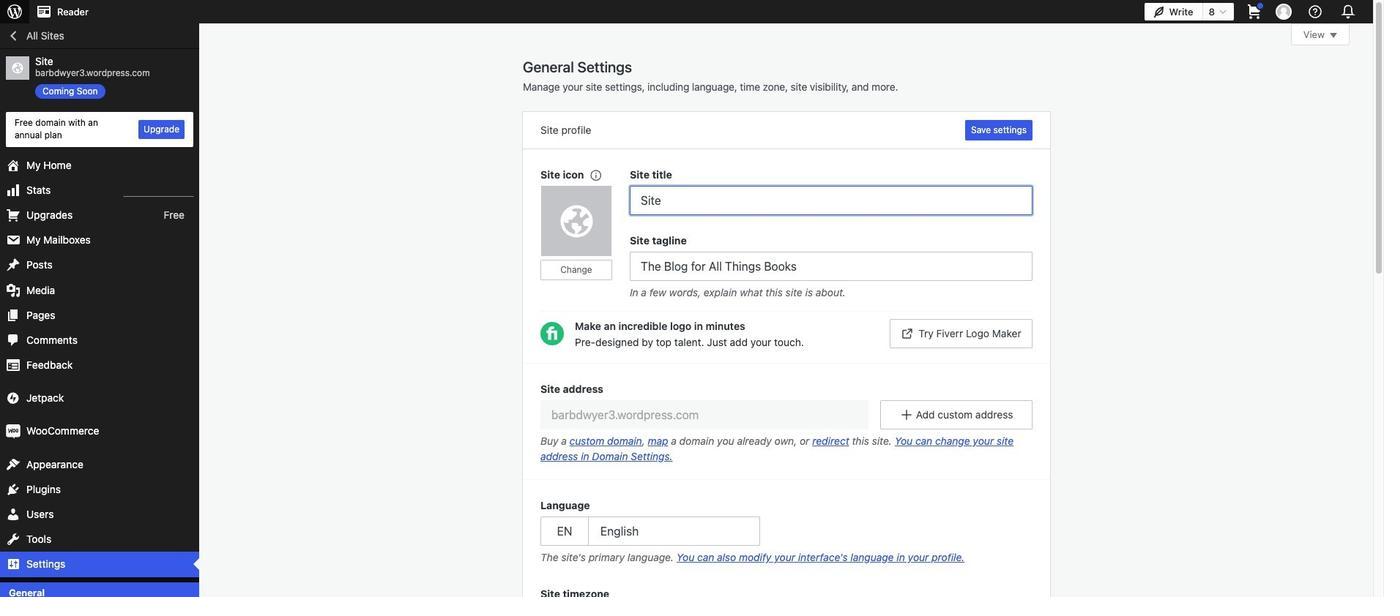 Task type: locate. For each thing, give the bounding box(es) containing it.
None text field
[[630, 252, 1033, 281]]

1 vertical spatial img image
[[6, 425, 21, 439]]

more information image
[[589, 168, 602, 181]]

manage your sites image
[[6, 3, 23, 21]]

0 vertical spatial img image
[[6, 391, 21, 406]]

None text field
[[630, 186, 1033, 215], [541, 401, 869, 430], [630, 186, 1033, 215], [541, 401, 869, 430]]

closed image
[[1330, 33, 1338, 38]]

my shopping cart image
[[1246, 3, 1264, 21]]

my profile image
[[1276, 4, 1292, 20]]

manage your notifications image
[[1338, 1, 1359, 22]]

2 img image from the top
[[6, 425, 21, 439]]

main content
[[523, 23, 1350, 598]]

img image
[[6, 391, 21, 406], [6, 425, 21, 439]]

group
[[541, 167, 630, 304], [630, 167, 1033, 215], [630, 233, 1033, 304], [523, 363, 1050, 481], [541, 498, 1033, 569]]



Task type: describe. For each thing, give the bounding box(es) containing it.
1 img image from the top
[[6, 391, 21, 406]]

help image
[[1307, 3, 1324, 21]]

highest hourly views 0 image
[[124, 187, 193, 197]]

fiverr small logo image
[[541, 322, 564, 346]]



Task type: vqa. For each thing, say whether or not it's contained in the screenshot.
2nd Task Enabled image
no



